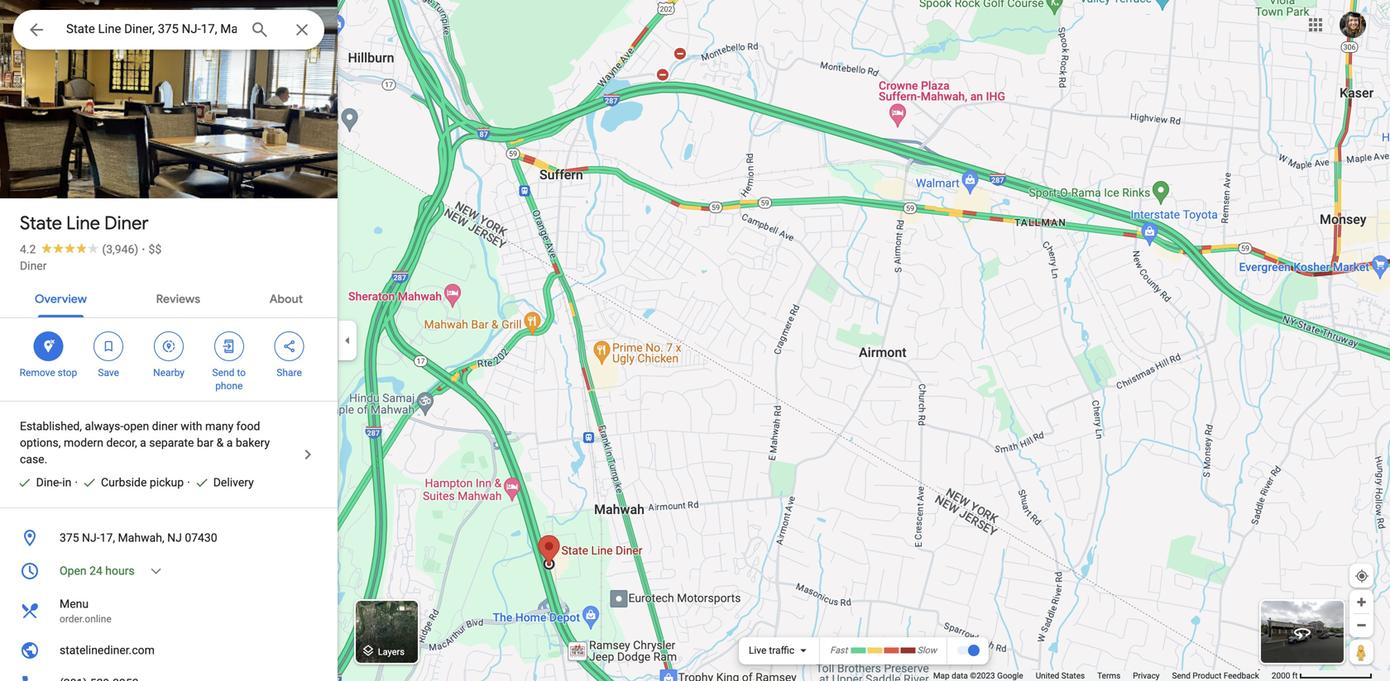 Task type: describe. For each thing, give the bounding box(es) containing it.
united states button
[[1036, 671, 1085, 682]]

about
[[270, 292, 303, 307]]

mahwah,
[[118, 532, 164, 545]]

product
[[1193, 672, 1222, 682]]

1 vertical spatial diner
[[20, 259, 47, 273]]

show street view coverage image
[[1350, 641, 1374, 665]]

375
[[60, 532, 79, 545]]

google
[[997, 672, 1024, 682]]

information for state line diner region
[[0, 522, 338, 682]]

privacy button
[[1133, 671, 1160, 682]]

· inside offers delivery group
[[187, 476, 190, 490]]

collapse side panel image
[[339, 332, 357, 350]]

open 24 hours button
[[0, 555, 338, 588]]

4.2 stars image
[[36, 243, 102, 254]]

hours image
[[20, 562, 40, 582]]

curbside pickup
[[101, 476, 184, 490]]


[[361, 643, 376, 661]]

open
[[60, 565, 87, 579]]

photo of state line diner image
[[0, 0, 338, 305]]

phone
[[215, 381, 243, 392]]

state line diner main content
[[0, 0, 338, 682]]

always-
[[85, 420, 124, 434]]

state
[[20, 212, 62, 235]]

to
[[237, 367, 246, 379]]

share
[[277, 367, 302, 379]]

menu
[[60, 598, 89, 612]]

statelinediner.com link
[[0, 635, 338, 668]]

(3,946)
[[102, 243, 138, 257]]

State Line Diner, 375 NJ-17, Mahwah, NJ 07430 field
[[13, 10, 324, 50]]

nj
[[167, 532, 182, 545]]

delivery
[[213, 476, 254, 490]]

live traffic
[[749, 646, 795, 657]]

map data ©2023 google
[[933, 672, 1024, 682]]

overview
[[35, 292, 87, 307]]

375 nj-17, mahwah, nj 07430 button
[[0, 522, 338, 555]]

1 a from the left
[[140, 437, 146, 450]]


[[41, 338, 56, 356]]

state line diner
[[20, 212, 149, 235]]

0 vertical spatial diner
[[104, 212, 149, 235]]

 button
[[13, 10, 60, 53]]

nearby
[[153, 367, 184, 379]]

many
[[205, 420, 234, 434]]

· $$
[[142, 243, 162, 257]]

traffic
[[769, 646, 795, 657]]


[[161, 338, 176, 356]]

remove
[[20, 367, 55, 379]]

live traffic option
[[749, 646, 795, 657]]

remove stop
[[20, 367, 77, 379]]

google maps element
[[0, 0, 1390, 682]]

$$
[[149, 243, 162, 257]]

modern
[[64, 437, 103, 450]]

show open hours for the week image
[[149, 564, 164, 579]]

with
[[181, 420, 202, 434]]

send product feedback
[[1172, 672, 1260, 682]]

2000
[[1272, 672, 1291, 682]]


[[26, 18, 46, 42]]

open
[[123, 420, 149, 434]]

established, always-open diner with many food options, modern decor, a separate bar & a bakery case.
[[20, 420, 270, 467]]

tab list inside google maps element
[[0, 278, 338, 318]]

street view image
[[1293, 623, 1313, 643]]


[[222, 338, 237, 356]]

 layers
[[361, 643, 405, 661]]

24
[[89, 565, 102, 579]]

food
[[236, 420, 260, 434]]

4.2
[[20, 243, 36, 257]]

serves dine-in group
[[10, 475, 71, 492]]

terms button
[[1098, 671, 1121, 682]]

slow
[[917, 646, 937, 656]]

375 nj-17, mahwah, nj 07430
[[60, 532, 217, 545]]



Task type: vqa. For each thing, say whether or not it's contained in the screenshot.
rightmost '·'
yes



Task type: locate. For each thing, give the bounding box(es) containing it.
diner up the (3,946)
[[104, 212, 149, 235]]

· right pickup
[[187, 476, 190, 490]]

None field
[[66, 19, 237, 39]]

footer inside google maps element
[[933, 671, 1272, 682]]

&
[[216, 437, 224, 450]]

dine-in
[[36, 476, 71, 490]]

fast
[[830, 646, 848, 656]]

2000 ft
[[1272, 672, 1298, 682]]


[[101, 338, 116, 356]]

data
[[952, 672, 968, 682]]

1 horizontal spatial ·
[[142, 243, 145, 257]]

a down 'open'
[[140, 437, 146, 450]]

1,230 photos
[[42, 164, 119, 180]]

 search field
[[13, 10, 324, 53]]

©2023
[[970, 672, 995, 682]]

live
[[749, 646, 767, 657]]

a right &
[[227, 437, 233, 450]]

· right in at the left bottom of the page
[[75, 476, 78, 490]]

· left price: moderate 'element' at the top left of the page
[[142, 243, 145, 257]]

established,
[[20, 420, 82, 434]]

offers curbside pickup group
[[75, 475, 184, 492]]

none field inside state line diner, 375 nj-17, mahwah, nj 07430 field
[[66, 19, 237, 39]]

bakery
[[236, 437, 270, 450]]

save
[[98, 367, 119, 379]]

·
[[142, 243, 145, 257], [75, 476, 78, 490], [187, 476, 190, 490]]

line
[[66, 212, 100, 235]]

decor,
[[106, 437, 137, 450]]

a
[[140, 437, 146, 450], [227, 437, 233, 450]]

in
[[62, 476, 71, 490]]

0 horizontal spatial diner
[[20, 259, 47, 273]]

3,946 reviews element
[[102, 243, 138, 257]]

separate
[[149, 437, 194, 450]]

tab list containing overview
[[0, 278, 338, 318]]

pickup
[[150, 476, 184, 490]]

send product feedback button
[[1172, 671, 1260, 682]]

privacy
[[1133, 672, 1160, 682]]

2 a from the left
[[227, 437, 233, 450]]

statelinediner.com
[[60, 644, 155, 658]]

0 horizontal spatial ·
[[75, 476, 78, 490]]

tab list
[[0, 278, 338, 318]]

send up phone
[[212, 367, 235, 379]]

open 24 hours
[[60, 565, 135, 579]]

options,
[[20, 437, 61, 450]]

feedback
[[1224, 672, 1260, 682]]

send for send product feedback
[[1172, 672, 1191, 682]]

1 horizontal spatial a
[[227, 437, 233, 450]]

send to phone
[[212, 367, 246, 392]]

1,230 photos button
[[12, 157, 125, 186]]

0 vertical spatial send
[[212, 367, 235, 379]]

send inside the send product feedback button
[[1172, 672, 1191, 682]]

photos
[[78, 164, 119, 180]]

reviews
[[156, 292, 200, 307]]

send left product
[[1172, 672, 1191, 682]]


[[282, 338, 297, 356]]

footer containing map data ©2023 google
[[933, 671, 1272, 682]]

diner
[[152, 420, 178, 434]]

ft
[[1293, 672, 1298, 682]]

show your location image
[[1355, 569, 1370, 584]]

nj-
[[82, 532, 100, 545]]

0 horizontal spatial a
[[140, 437, 146, 450]]

united
[[1036, 672, 1060, 682]]

dine-
[[36, 476, 62, 490]]

hours
[[105, 565, 135, 579]]

send
[[212, 367, 235, 379], [1172, 672, 1191, 682]]

1 horizontal spatial diner
[[104, 212, 149, 235]]

google account: giulia masi  
(giulia.masi@adept.ai) image
[[1340, 12, 1366, 38]]

menu order.online
[[60, 598, 111, 626]]

1 vertical spatial send
[[1172, 672, 1191, 682]]

price: moderate element
[[149, 243, 162, 257]]

layers
[[378, 647, 405, 658]]

actions for state line diner region
[[0, 319, 338, 401]]

curbside
[[101, 476, 147, 490]]

1 horizontal spatial send
[[1172, 672, 1191, 682]]

07430
[[185, 532, 217, 545]]

diner
[[104, 212, 149, 235], [20, 259, 47, 273]]

2000 ft button
[[1272, 672, 1373, 682]]

map
[[933, 672, 950, 682]]

17,
[[100, 532, 115, 545]]

about button
[[256, 278, 316, 318]]

send for send to phone
[[212, 367, 235, 379]]

bar
[[197, 437, 214, 450]]

states
[[1062, 672, 1085, 682]]

footer
[[933, 671, 1272, 682]]

2 horizontal spatial ·
[[187, 476, 190, 490]]

order.online
[[60, 614, 111, 626]]

overview button
[[21, 278, 100, 318]]

 Show traffic  checkbox
[[957, 645, 980, 658]]

zoom in image
[[1356, 597, 1368, 609]]

terms
[[1098, 672, 1121, 682]]

· inside offers curbside pickup group
[[75, 476, 78, 490]]

stop
[[58, 367, 77, 379]]

reviews button
[[143, 278, 214, 318]]

zoom out image
[[1356, 620, 1368, 632]]

diner down 4.2
[[20, 259, 47, 273]]

offers delivery group
[[187, 475, 254, 492]]

0 horizontal spatial send
[[212, 367, 235, 379]]

1,230
[[42, 164, 75, 180]]

case.
[[20, 453, 47, 467]]

diner button
[[20, 258, 47, 275]]

send inside send to phone
[[212, 367, 235, 379]]



